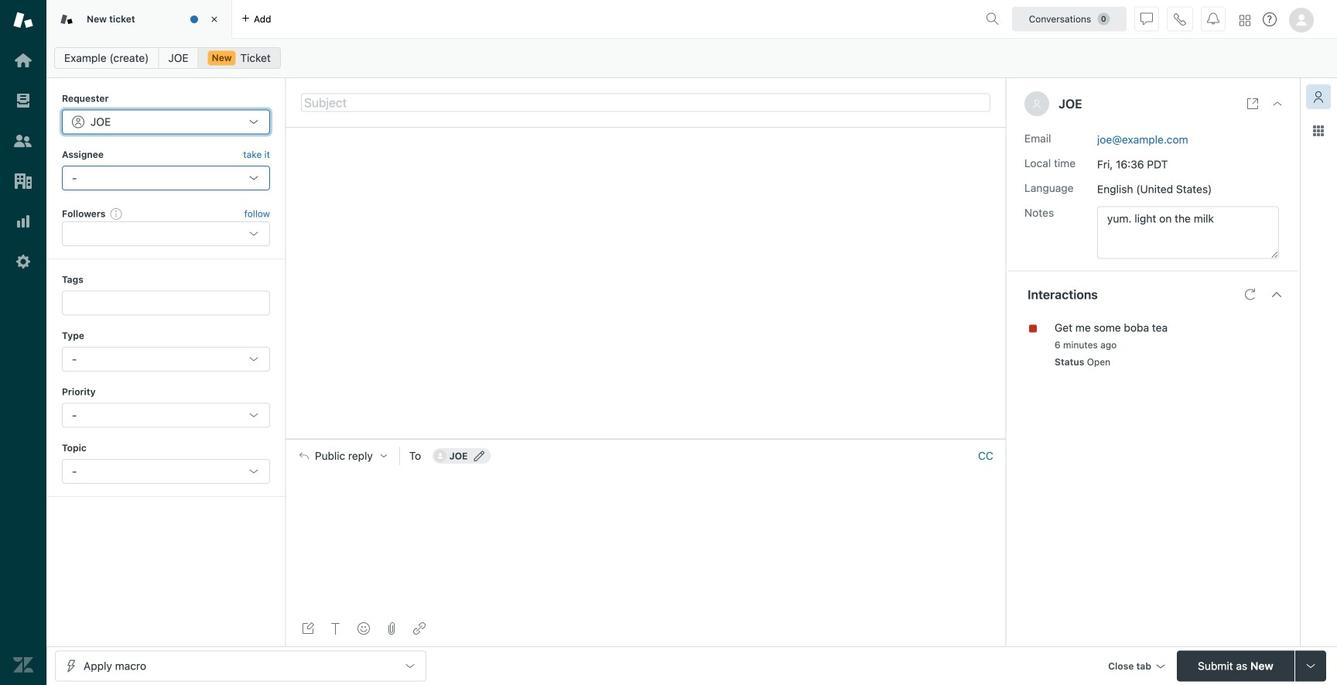 Task type: vqa. For each thing, say whether or not it's contained in the screenshot.
Insert emojis icon on the bottom of page
yes



Task type: describe. For each thing, give the bounding box(es) containing it.
tabs tab list
[[46, 0, 980, 39]]

zendesk image
[[13, 655, 33, 675]]

admin image
[[13, 252, 33, 272]]

draft mode image
[[302, 622, 314, 635]]

close image inside tabs tab list
[[207, 12, 222, 27]]

user image
[[1033, 99, 1042, 108]]

add attachment image
[[386, 622, 398, 635]]

1 vertical spatial close image
[[1272, 98, 1284, 110]]

secondary element
[[46, 43, 1338, 74]]

notifications image
[[1208, 13, 1220, 25]]

organizations image
[[13, 171, 33, 191]]

get help image
[[1264, 12, 1277, 26]]

customers image
[[13, 131, 33, 151]]

main element
[[0, 0, 46, 685]]

insert emojis image
[[358, 622, 370, 635]]



Task type: locate. For each thing, give the bounding box(es) containing it.
apps image
[[1313, 125, 1325, 137]]

close image
[[207, 12, 222, 27], [1272, 98, 1284, 110]]

tab
[[46, 0, 232, 39]]

user image
[[1034, 100, 1041, 108]]

info on adding followers image
[[110, 207, 123, 220]]

view more details image
[[1247, 98, 1260, 110]]

get started image
[[13, 50, 33, 70]]

minimize composer image
[[640, 433, 652, 445]]

format text image
[[330, 622, 342, 635]]

None text field
[[1098, 206, 1280, 259]]

Subject field
[[301, 93, 991, 112]]

button displays agent's chat status as invisible. image
[[1141, 13, 1154, 25]]

joe@example.com image
[[434, 450, 447, 462]]

customer context image
[[1313, 91, 1325, 103]]

zendesk products image
[[1240, 15, 1251, 26]]

zendesk support image
[[13, 10, 33, 30]]

reporting image
[[13, 211, 33, 231]]

1 horizontal spatial close image
[[1272, 98, 1284, 110]]

6 minutes ago text field
[[1055, 340, 1117, 350]]

displays possible ticket submission types image
[[1305, 660, 1318, 672]]

add link (cmd k) image
[[413, 622, 426, 635]]

edit user image
[[474, 451, 485, 461]]

views image
[[13, 91, 33, 111]]

0 horizontal spatial close image
[[207, 12, 222, 27]]

0 vertical spatial close image
[[207, 12, 222, 27]]



